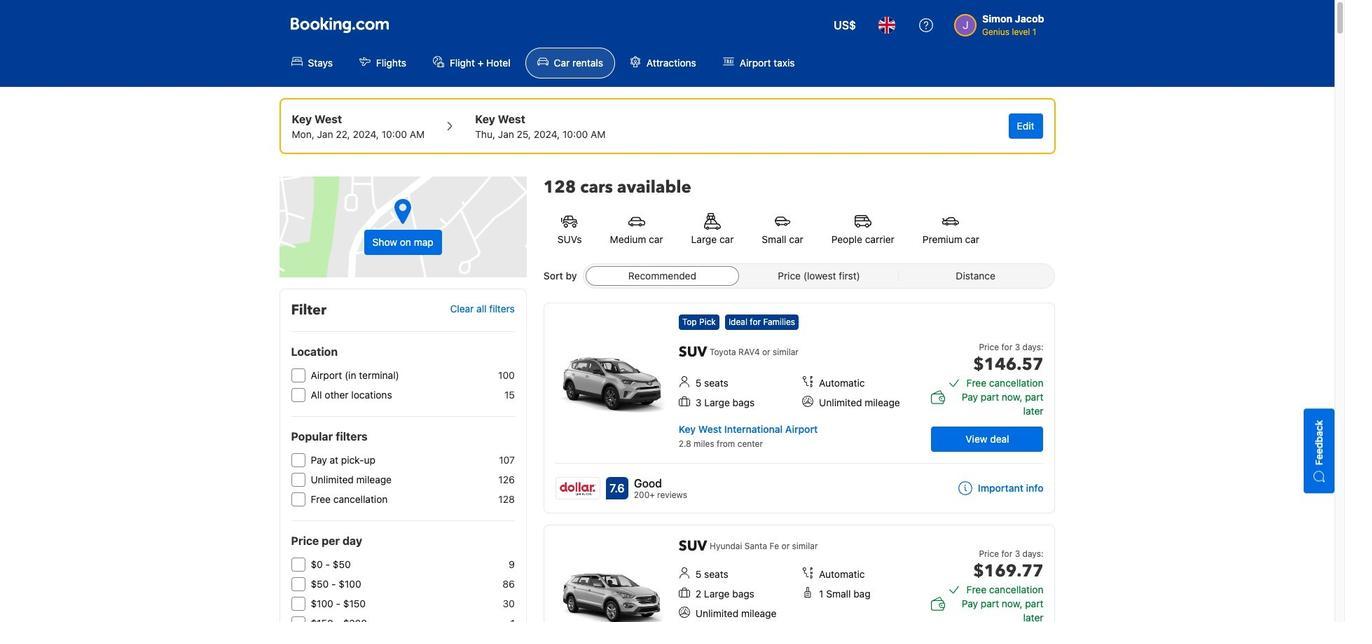 Task type: describe. For each thing, give the bounding box(es) containing it.
supplied by dollar image
[[556, 478, 600, 499]]

customer rating 7.6 good element
[[634, 475, 687, 492]]

2 product card group from the top
[[544, 525, 1056, 622]]

1 group from the left
[[292, 111, 425, 142]]

drop-off date element
[[475, 128, 606, 142]]

drop-off location element
[[475, 111, 606, 128]]



Task type: vqa. For each thing, say whether or not it's contained in the screenshot.
Product Card group
yes



Task type: locate. For each thing, give the bounding box(es) containing it.
7.6 element
[[606, 477, 628, 500]]

skip to main content element
[[0, 0, 1335, 87]]

group
[[292, 111, 425, 142], [475, 111, 606, 142]]

pick-up location element
[[292, 111, 425, 128]]

0 vertical spatial product card group
[[544, 303, 1056, 514]]

product card group
[[544, 303, 1056, 514], [544, 525, 1056, 622]]

2 group from the left
[[475, 111, 606, 142]]

0 horizontal spatial group
[[292, 111, 425, 142]]

1 product card group from the top
[[544, 303, 1056, 514]]

1 vertical spatial product card group
[[544, 525, 1056, 622]]

region
[[532, 199, 1067, 261]]

1 horizontal spatial group
[[475, 111, 606, 142]]

search summary element
[[279, 98, 1056, 154]]

pick-up date element
[[292, 128, 425, 142]]



